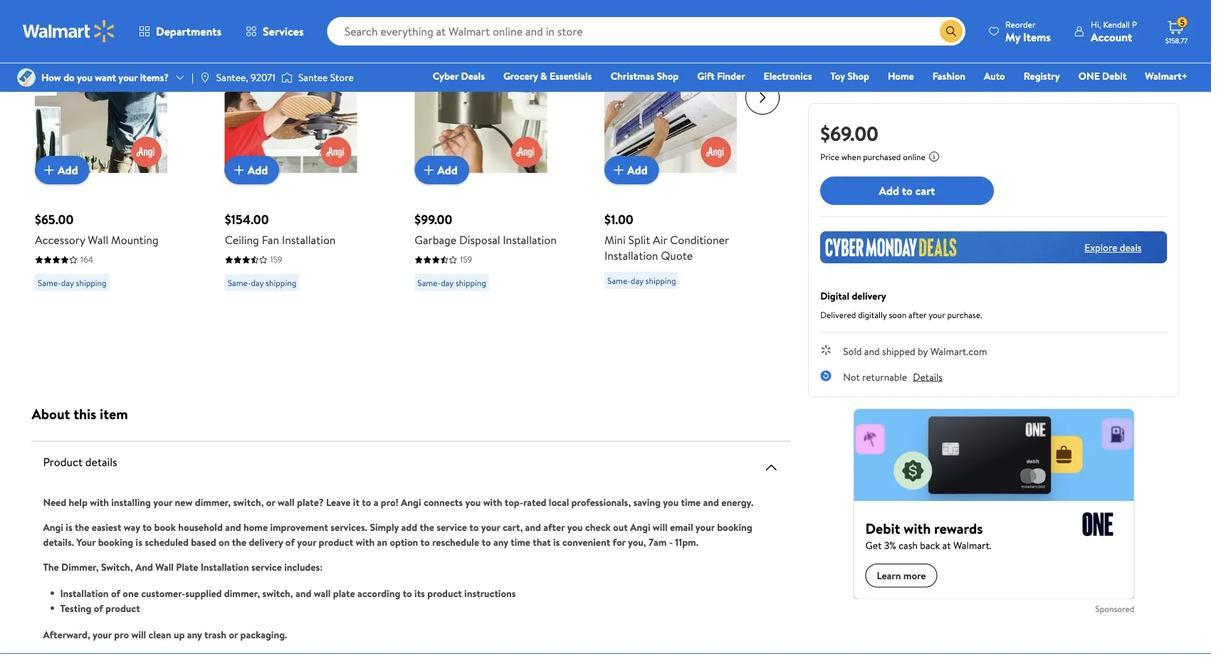 Task type: describe. For each thing, give the bounding box(es) containing it.
customer-
[[141, 587, 185, 601]]

shipping for $154.00
[[266, 277, 296, 289]]

testing
[[60, 602, 91, 616]]

about this item
[[32, 404, 128, 424]]

shipping down "quote"
[[645, 275, 676, 287]]

based
[[191, 535, 216, 549]]

finder
[[717, 69, 746, 83]]

your left cart,
[[481, 520, 501, 534]]

air
[[653, 232, 667, 248]]

same- for $99.00
[[417, 277, 441, 289]]

electronics link
[[758, 68, 819, 84]]

add to favorites list, garbage disposal installation image
[[524, 46, 541, 64]]

shipping for $99.00
[[456, 277, 486, 289]]

0 horizontal spatial of
[[94, 602, 103, 616]]

mini split air conditioner installation quote image
[[604, 41, 737, 173]]

or for trash
[[229, 628, 238, 642]]

price when purchased online
[[821, 151, 926, 163]]

same- down mini
[[607, 275, 631, 287]]

walmart+
[[1146, 69, 1188, 83]]

garbage disposal installation image
[[415, 41, 547, 173]]

-
[[670, 535, 673, 549]]

check
[[586, 520, 611, 534]]

installation inside $99.00 garbage disposal installation
[[503, 232, 557, 248]]

by
[[918, 345, 928, 359]]

reschedule
[[432, 535, 480, 549]]

one debit
[[1079, 69, 1127, 83]]

1 horizontal spatial angi
[[401, 495, 421, 509]]

hi, kendall p account
[[1091, 18, 1138, 45]]

mini
[[604, 232, 626, 248]]

help
[[69, 495, 88, 509]]

0 horizontal spatial angi
[[43, 520, 63, 534]]

installation inside 'installation of one customer-supplied dimmer, switch, and wall plate according to its product instructions testing of product'
[[60, 587, 109, 601]]

cyber monday deals image
[[821, 232, 1168, 264]]

reorder
[[1006, 18, 1036, 30]]

your inside "digital delivery delivered digitally soon after your purchase."
[[929, 309, 946, 321]]

shop for christmas shop
[[657, 69, 679, 83]]

shipping for $65.00
[[76, 277, 106, 289]]

0 vertical spatial switch,
[[233, 495, 264, 509]]

simply
[[370, 520, 399, 534]]

same- for $65.00
[[37, 277, 61, 289]]

sold and shipped by walmart.com
[[844, 345, 988, 359]]

to right reschedule
[[482, 535, 491, 549]]

switch,
[[101, 560, 133, 574]]

delivery inside angi is the easiest way to book household and home improvement services. simply add the service to your cart, and after you check out angi will email your booking details. your booking is scheduled based on the delivery of your product with an option to reschedule to any time that is convenient for you, 7am - 11pm.
[[249, 535, 283, 549]]

ceiling fan installation image
[[225, 41, 357, 173]]

connects
[[424, 495, 463, 509]]

p
[[1133, 18, 1138, 30]]

explore deals link
[[1080, 235, 1148, 260]]

7am
[[649, 535, 667, 549]]

you right the saving
[[663, 495, 679, 509]]

accessory wall mounting image
[[35, 41, 167, 173]]

do
[[64, 70, 75, 84]]

add for $99.00
[[437, 162, 458, 178]]

2 horizontal spatial with
[[483, 495, 503, 509]]

new
[[175, 495, 193, 509]]

instructions
[[465, 587, 516, 601]]

packaging.
[[240, 628, 287, 642]]

account
[[1091, 29, 1133, 45]]

departments button
[[127, 14, 234, 48]]

of inside angi is the easiest way to book household and home improvement services. simply add the service to your cart, and after you check out angi will email your booking details. your booking is scheduled based on the delivery of your product with an option to reschedule to any time that is convenient for you, 7am - 11pm.
[[286, 535, 295, 549]]

christmas
[[611, 69, 655, 83]]

walmart image
[[23, 20, 115, 43]]

wall inside "$65.00 accessory wall mounting"
[[88, 232, 108, 248]]

clean
[[149, 628, 171, 642]]

digitally
[[859, 309, 887, 321]]

legal information image
[[929, 151, 940, 162]]

fan
[[262, 232, 279, 248]]

item
[[100, 404, 128, 424]]

shop for toy shop
[[848, 69, 870, 83]]

rated
[[524, 495, 547, 509]]

out
[[613, 520, 628, 534]]

pro
[[114, 628, 129, 642]]

add to cart image for $154.00
[[230, 162, 247, 179]]

soon
[[889, 309, 907, 321]]

0 vertical spatial dimmer,
[[195, 495, 231, 509]]

need
[[43, 495, 66, 509]]

trash
[[204, 628, 227, 642]]

day for $154.00
[[251, 277, 263, 289]]

$154.00 ceiling fan installation
[[225, 211, 336, 248]]

plate
[[333, 587, 355, 601]]

0 vertical spatial time
[[681, 495, 701, 509]]

energy.
[[722, 495, 754, 509]]

add for $65.00
[[57, 162, 78, 178]]

items
[[1024, 29, 1052, 45]]

service inside angi is the easiest way to book household and home improvement services. simply add the service to your cart, and after you check out angi will email your booking details. your booking is scheduled based on the delivery of your product with an option to reschedule to any time that is convenient for you, 7am - 11pm.
[[437, 520, 467, 534]]

add button for $154.00
[[225, 156, 279, 185]]

1 vertical spatial booking
[[98, 535, 133, 549]]

add to favorites list, ceiling fan installation image
[[334, 46, 351, 64]]

the dimmer, switch, and wall plate installation service includes:
[[43, 560, 323, 574]]

deals
[[1121, 241, 1142, 255]]

to right way
[[143, 520, 152, 534]]

or for switch,
[[266, 495, 275, 509]]

$154.00
[[225, 211, 269, 229]]

add to cart image for $99.00
[[420, 162, 437, 179]]

2 horizontal spatial is
[[554, 535, 560, 549]]

159 for $99.00
[[460, 254, 472, 266]]

after inside "digital delivery delivered digitally soon after your purchase."
[[909, 309, 927, 321]]

|
[[192, 70, 194, 84]]

day down split
[[631, 275, 643, 287]]

delivered
[[821, 309, 857, 321]]

fashion link
[[927, 68, 972, 84]]

0 horizontal spatial the
[[75, 520, 89, 534]]

fashion
[[933, 69, 966, 83]]

you right connects
[[466, 495, 481, 509]]

scheduled
[[145, 535, 189, 549]]

quote
[[661, 248, 693, 264]]

after inside angi is the easiest way to book household and home improvement services. simply add the service to your cart, and after you check out angi will email your booking details. your booking is scheduled based on the delivery of your product with an option to reschedule to any time that is convenient for you, 7am - 11pm.
[[544, 520, 565, 534]]

product group containing $99.00
[[415, 12, 573, 323]]

mounting
[[111, 232, 158, 248]]

your right want
[[119, 70, 138, 84]]

garbage
[[415, 232, 456, 248]]

2 horizontal spatial product
[[428, 587, 462, 601]]

not returnable details
[[844, 370, 943, 384]]

for
[[613, 535, 626, 549]]

departments
[[156, 24, 222, 39]]

product group containing $154.00
[[225, 12, 383, 323]]

electronics
[[764, 69, 813, 83]]

email
[[670, 520, 694, 534]]

services button
[[234, 14, 316, 48]]

to inside button
[[903, 183, 913, 199]]

installation of one customer-supplied dimmer, switch, and wall plate according to its product instructions testing of product
[[60, 587, 516, 616]]

conditioner
[[670, 232, 729, 248]]

2 vertical spatial product
[[106, 602, 140, 616]]

grocery & essentials link
[[497, 68, 599, 84]]

services
[[263, 24, 304, 39]]

home
[[888, 69, 915, 83]]

easiest
[[92, 520, 121, 534]]

home
[[244, 520, 268, 534]]

improvement
[[270, 520, 328, 534]]

add to cart image for $1.00
[[610, 162, 627, 179]]

product details
[[43, 455, 117, 470]]

explore
[[1085, 241, 1118, 255]]

0 horizontal spatial with
[[90, 495, 109, 509]]

product group containing $65.00
[[35, 12, 193, 323]]



Task type: locate. For each thing, give the bounding box(es) containing it.
shipping down "164"
[[76, 277, 106, 289]]

online
[[904, 151, 926, 163]]

wall left plate?
[[278, 495, 295, 509]]

your right email
[[696, 520, 715, 534]]

angi is the easiest way to book household and home improvement services. simply add the service to your cart, and after you check out angi will email your booking details. your booking is scheduled based on the delivery of your product with an option to reschedule to any time that is convenient for you, 7am - 11pm.
[[43, 520, 753, 549]]

switch,
[[233, 495, 264, 509], [263, 587, 293, 601]]

switch, inside 'installation of one customer-supplied dimmer, switch, and wall plate according to its product instructions testing of product'
[[263, 587, 293, 601]]

1 vertical spatial will
[[131, 628, 146, 642]]

walmart+ link
[[1139, 68, 1195, 84]]

1 horizontal spatial wall
[[314, 587, 331, 601]]

same-day shipping for $65.00
[[37, 277, 106, 289]]

0 horizontal spatial add to cart image
[[420, 162, 437, 179]]

0 vertical spatial after
[[909, 309, 927, 321]]

gift finder link
[[691, 68, 752, 84]]

plate
[[176, 560, 198, 574]]

2 vertical spatial of
[[94, 602, 103, 616]]

1 vertical spatial wall
[[155, 560, 174, 574]]

digital delivery delivered digitally soon after your purchase.
[[821, 289, 983, 321]]

product down services.
[[319, 535, 353, 549]]

0 horizontal spatial booking
[[98, 535, 133, 549]]

plate?
[[297, 495, 324, 509]]

add up $1.00
[[627, 162, 648, 178]]

delivery up digitally
[[852, 289, 887, 303]]

2 159 from the left
[[460, 254, 472, 266]]

same-day shipping down fan
[[227, 277, 296, 289]]

1 vertical spatial delivery
[[249, 535, 283, 549]]

1 horizontal spatial or
[[266, 495, 275, 509]]

cart
[[916, 183, 936, 199]]

disposal
[[459, 232, 500, 248]]

one
[[123, 587, 139, 601]]

0 vertical spatial of
[[286, 535, 295, 549]]

product group containing $1.00
[[604, 12, 763, 323]]

your
[[76, 535, 96, 549]]

0 horizontal spatial after
[[544, 520, 565, 534]]

one debit link
[[1073, 68, 1134, 84]]

2 add to cart image from the left
[[230, 162, 247, 179]]

cyber deals
[[433, 69, 485, 83]]

you up "convenient"
[[568, 520, 583, 534]]

digital
[[821, 289, 850, 303]]

with inside angi is the easiest way to book household and home improvement services. simply add the service to your cart, and after you check out angi will email your booking details. your booking is scheduled based on the delivery of your product with an option to reschedule to any time that is convenient for you, 7am - 11pm.
[[356, 535, 375, 549]]

0 horizontal spatial service
[[252, 560, 282, 574]]

and up "that"
[[525, 520, 541, 534]]

afterward, your pro will clean up any trash or packaging.
[[43, 628, 287, 642]]

items?
[[140, 70, 169, 84]]

1 add to cart image from the left
[[40, 162, 57, 179]]

1 vertical spatial after
[[544, 520, 565, 534]]

angi up you,
[[631, 520, 651, 534]]

delivery down home
[[249, 535, 283, 549]]

0 vertical spatial product
[[319, 535, 353, 549]]

professionals,
[[572, 495, 631, 509]]

angi
[[401, 495, 421, 509], [43, 520, 63, 534], [631, 520, 651, 534]]

 image right 92071 at the left top of the page
[[281, 71, 293, 85]]

1 horizontal spatial product
[[319, 535, 353, 549]]

and
[[135, 560, 153, 574]]

1 product group from the left
[[35, 12, 193, 323]]

with left top-
[[483, 495, 503, 509]]

booking down energy.
[[718, 520, 753, 534]]

the right add
[[420, 520, 434, 534]]

registry
[[1024, 69, 1061, 83]]

$1.00
[[604, 211, 634, 229]]

will up "7am"
[[653, 520, 668, 534]]

dimmer, right supplied
[[224, 587, 260, 601]]

0 horizontal spatial wall
[[88, 232, 108, 248]]

registry link
[[1018, 68, 1067, 84]]

convenient
[[563, 535, 611, 549]]

leave
[[326, 495, 351, 509]]

0 horizontal spatial is
[[66, 520, 72, 534]]

1 vertical spatial service
[[252, 560, 282, 574]]

1 horizontal spatial booking
[[718, 520, 753, 534]]

sponsored
[[1096, 603, 1135, 615]]

 image
[[199, 72, 211, 83]]

santee store
[[298, 70, 354, 84]]

shipping down fan
[[266, 277, 296, 289]]

any right up
[[187, 628, 202, 642]]

 image
[[17, 68, 36, 87], [281, 71, 293, 85]]

add up $99.00
[[437, 162, 458, 178]]

and left energy.
[[704, 495, 720, 509]]

1 vertical spatial wall
[[314, 587, 331, 601]]

gift
[[698, 69, 715, 83]]

is up details.
[[66, 520, 72, 534]]

day down accessory
[[61, 277, 74, 289]]

to left cart at top
[[903, 183, 913, 199]]

add to cart image up $1.00
[[610, 162, 627, 179]]

switch, down includes:
[[263, 587, 293, 601]]

when
[[842, 151, 862, 163]]

service up reschedule
[[437, 520, 467, 534]]

want
[[95, 70, 116, 84]]

0 vertical spatial booking
[[718, 520, 753, 534]]

any down cart,
[[494, 535, 509, 549]]

1 horizontal spatial service
[[437, 520, 467, 534]]

service
[[437, 520, 467, 534], [252, 560, 282, 574]]

book
[[154, 520, 176, 534]]

to left the a
[[362, 495, 371, 509]]

159 for $154.00
[[270, 254, 282, 266]]

according
[[358, 587, 401, 601]]

1 horizontal spatial the
[[232, 535, 247, 549]]

add to cart image up $99.00
[[420, 162, 437, 179]]

shop right toy
[[848, 69, 870, 83]]

your left "pro"
[[93, 628, 112, 642]]

0 horizontal spatial product
[[106, 602, 140, 616]]

toy shop
[[831, 69, 870, 83]]

santee
[[298, 70, 328, 84]]

way
[[124, 520, 140, 534]]

$99.00 garbage disposal installation
[[415, 211, 557, 248]]

0 horizontal spatial shop
[[657, 69, 679, 83]]

add to favorites list, mini split air conditioner installation quote image
[[714, 46, 731, 64]]

services.
[[331, 520, 368, 534]]

add button up $65.00
[[35, 156, 89, 185]]

product details image
[[763, 460, 780, 477]]

1 horizontal spatial 159
[[460, 254, 472, 266]]

to left its
[[403, 587, 412, 601]]

0 horizontal spatial add to cart image
[[40, 162, 57, 179]]

dimmer,
[[61, 560, 99, 574]]

1 horizontal spatial shop
[[848, 69, 870, 83]]

or
[[266, 495, 275, 509], [229, 628, 238, 642]]

wall right and
[[155, 560, 174, 574]]

add button up the $154.00
[[225, 156, 279, 185]]

add inside button
[[879, 183, 900, 199]]

up
[[174, 628, 185, 642]]

time up email
[[681, 495, 701, 509]]

2 add button from the left
[[225, 156, 279, 185]]

same-day shipping for $154.00
[[227, 277, 296, 289]]

of right testing
[[94, 602, 103, 616]]

your down the improvement
[[297, 535, 317, 549]]

add button for $65.00
[[35, 156, 89, 185]]

1 horizontal spatial wall
[[155, 560, 174, 574]]

wall inside 'installation of one customer-supplied dimmer, switch, and wall plate according to its product instructions testing of product'
[[314, 587, 331, 601]]

1 horizontal spatial time
[[681, 495, 701, 509]]

0 vertical spatial will
[[653, 520, 668, 534]]

add to cart image
[[420, 162, 437, 179], [610, 162, 627, 179]]

2 shop from the left
[[848, 69, 870, 83]]

1 horizontal spatial is
[[136, 535, 142, 549]]

1 horizontal spatial will
[[653, 520, 668, 534]]

92071
[[251, 70, 276, 84]]

1 vertical spatial of
[[111, 587, 120, 601]]

add up the $154.00
[[247, 162, 268, 178]]

time down cart,
[[511, 535, 531, 549]]

1 horizontal spatial add to cart image
[[230, 162, 247, 179]]

installation inside $1.00 mini split air conditioner installation quote
[[604, 248, 658, 264]]

159 down fan
[[270, 254, 282, 266]]

my
[[1006, 29, 1021, 45]]

0 vertical spatial wall
[[278, 495, 295, 509]]

$65.00 accessory wall mounting
[[35, 211, 158, 248]]

0 horizontal spatial any
[[187, 628, 202, 642]]

0 horizontal spatial wall
[[278, 495, 295, 509]]

you right do
[[77, 70, 93, 84]]

0 horizontal spatial  image
[[17, 68, 36, 87]]

1 vertical spatial dimmer,
[[224, 587, 260, 601]]

3 product group from the left
[[415, 12, 573, 323]]

split
[[628, 232, 650, 248]]

to right option
[[421, 535, 430, 549]]

11pm.
[[676, 535, 699, 549]]

installation up testing
[[60, 587, 109, 601]]

shop
[[657, 69, 679, 83], [848, 69, 870, 83]]

1 horizontal spatial after
[[909, 309, 927, 321]]

installation right disposal
[[503, 232, 557, 248]]

2 add to cart image from the left
[[610, 162, 627, 179]]

best
[[40, 20, 57, 32]]

your
[[119, 70, 138, 84], [929, 309, 946, 321], [153, 495, 173, 509], [481, 520, 501, 534], [696, 520, 715, 534], [297, 535, 317, 549], [93, 628, 112, 642]]

Search search field
[[327, 17, 966, 46]]

or up home
[[266, 495, 275, 509]]

add to cart image
[[40, 162, 57, 179], [230, 162, 247, 179]]

supplied
[[185, 587, 222, 601]]

same-day shipping down "164"
[[37, 277, 106, 289]]

how
[[41, 70, 61, 84]]

shop right christmas
[[657, 69, 679, 83]]

1 159 from the left
[[270, 254, 282, 266]]

 image left how at the top left of page
[[17, 68, 36, 87]]

grocery & essentials
[[504, 69, 592, 83]]

1 add to cart image from the left
[[420, 162, 437, 179]]

after up "that"
[[544, 520, 565, 534]]

the right on
[[232, 535, 247, 549]]

add to cart image up the $154.00
[[230, 162, 247, 179]]

product
[[43, 455, 83, 470]]

wall up "164"
[[88, 232, 108, 248]]

deals
[[461, 69, 485, 83]]

and inside 'installation of one customer-supplied dimmer, switch, and wall plate according to its product instructions testing of product'
[[296, 587, 312, 601]]

wall left plate at the bottom
[[314, 587, 331, 601]]

2 horizontal spatial of
[[286, 535, 295, 549]]

0 horizontal spatial will
[[131, 628, 146, 642]]

0 vertical spatial service
[[437, 520, 467, 534]]

installing
[[111, 495, 151, 509]]

2 horizontal spatial angi
[[631, 520, 651, 534]]

same- down garbage
[[417, 277, 441, 289]]

1 vertical spatial switch,
[[263, 587, 293, 601]]

and right sold
[[865, 345, 880, 359]]

add to cart image for $65.00
[[40, 162, 57, 179]]

2 product group from the left
[[225, 12, 383, 323]]

1 horizontal spatial with
[[356, 535, 375, 549]]

1 horizontal spatial add to cart image
[[610, 162, 627, 179]]

3 add button from the left
[[415, 156, 469, 185]]

a
[[374, 495, 379, 509]]

with right help
[[90, 495, 109, 509]]

price
[[821, 151, 840, 163]]

shipping down disposal
[[456, 277, 486, 289]]

add down purchased
[[879, 183, 900, 199]]

1 vertical spatial product
[[428, 587, 462, 601]]

4 product group from the left
[[604, 12, 763, 323]]

need help with installing your new dimmer, switch, or wall plate? leave it to a pro! angi connects you with top-rated local professionals, saving you time and energy.
[[43, 495, 754, 509]]

add up $65.00
[[57, 162, 78, 178]]

2 horizontal spatial the
[[420, 520, 434, 534]]

grocery
[[504, 69, 538, 83]]

product group
[[35, 12, 193, 323], [225, 12, 383, 323], [415, 12, 573, 323], [604, 12, 763, 323]]

search icon image
[[946, 26, 958, 37]]

same- down ceiling
[[227, 277, 251, 289]]

purchased
[[864, 151, 902, 163]]

day for $65.00
[[61, 277, 74, 289]]

returnable
[[863, 370, 908, 384]]

0 horizontal spatial 159
[[270, 254, 282, 266]]

0 vertical spatial any
[[494, 535, 509, 549]]

of left one
[[111, 587, 120, 601]]

you inside angi is the easiest way to book household and home improvement services. simply add the service to your cart, and after you check out angi will email your booking details. your booking is scheduled based on the delivery of your product with an option to reschedule to any time that is convenient for you, 7am - 11pm.
[[568, 520, 583, 534]]

purchase.
[[948, 309, 983, 321]]

details
[[85, 455, 117, 470]]

 image for santee store
[[281, 71, 293, 85]]

4 add button from the left
[[604, 156, 659, 185]]

shop inside toy shop link
[[848, 69, 870, 83]]

0 vertical spatial wall
[[88, 232, 108, 248]]

1 horizontal spatial  image
[[281, 71, 293, 85]]

shop inside christmas shop link
[[657, 69, 679, 83]]

add to cart image up $65.00
[[40, 162, 57, 179]]

or right trash
[[229, 628, 238, 642]]

angi right pro!
[[401, 495, 421, 509]]

with left an
[[356, 535, 375, 549]]

5
[[1181, 16, 1185, 28]]

after right soon
[[909, 309, 927, 321]]

add to favorites list, accessory wall mounting image
[[144, 46, 161, 64]]

add button up $1.00
[[604, 156, 659, 185]]

same-
[[607, 275, 631, 287], [37, 277, 61, 289], [227, 277, 251, 289], [417, 277, 441, 289]]

will right "pro"
[[131, 628, 146, 642]]

Walmart Site-Wide search field
[[327, 17, 966, 46]]

installation
[[282, 232, 336, 248], [503, 232, 557, 248], [604, 248, 658, 264], [201, 560, 249, 574], [60, 587, 109, 601]]

1 vertical spatial any
[[187, 628, 202, 642]]

dimmer, inside 'installation of one customer-supplied dimmer, switch, and wall plate according to its product instructions testing of product'
[[224, 587, 260, 601]]

159 down disposal
[[460, 254, 472, 266]]

1 horizontal spatial of
[[111, 587, 120, 601]]

not
[[844, 370, 860, 384]]

the
[[75, 520, 89, 534], [420, 520, 434, 534], [232, 535, 247, 549]]

add for $154.00
[[247, 162, 268, 178]]

to inside 'installation of one customer-supplied dimmer, switch, and wall plate according to its product instructions testing of product'
[[403, 587, 412, 601]]

1 add button from the left
[[35, 156, 89, 185]]

your left new
[[153, 495, 173, 509]]

product down one
[[106, 602, 140, 616]]

shipping
[[645, 275, 676, 287], [76, 277, 106, 289], [266, 277, 296, 289], [456, 277, 486, 289]]

0 vertical spatial delivery
[[852, 289, 887, 303]]

day for $99.00
[[441, 277, 453, 289]]

is right "that"
[[554, 535, 560, 549]]

will inside angi is the easiest way to book household and home improvement services. simply add the service to your cart, and after you check out angi will email your booking details. your booking is scheduled based on the delivery of your product with an option to reschedule to any time that is convenient for you, 7am - 11pm.
[[653, 520, 668, 534]]

$1.00 mini split air conditioner installation quote
[[604, 211, 729, 264]]

0 horizontal spatial time
[[511, 535, 531, 549]]

product inside angi is the easiest way to book household and home improvement services. simply add the service to your cart, and after you check out angi will email your booking details. your booking is scheduled based on the delivery of your product with an option to reschedule to any time that is convenient for you, 7am - 11pm.
[[319, 535, 353, 549]]

angi up details.
[[43, 520, 63, 534]]

next slide for customers also considered list image
[[746, 81, 780, 115]]

installation inside $154.00 ceiling fan installation
[[282, 232, 336, 248]]

installation right fan
[[282, 232, 336, 248]]

the
[[43, 560, 59, 574]]

to up reschedule
[[470, 520, 479, 534]]

delivery inside "digital delivery delivered digitally soon after your purchase."
[[852, 289, 887, 303]]

same-day shipping
[[607, 275, 676, 287], [37, 277, 106, 289], [227, 277, 296, 289], [417, 277, 486, 289]]

0 horizontal spatial or
[[229, 628, 238, 642]]

time inside angi is the easiest way to book household and home improvement services. simply add the service to your cart, and after you check out angi will email your booking details. your booking is scheduled based on the delivery of your product with an option to reschedule to any time that is convenient for you, 7am - 11pm.
[[511, 535, 531, 549]]

add button for $99.00
[[415, 156, 469, 185]]

your left purchase.
[[929, 309, 946, 321]]

add button up $99.00
[[415, 156, 469, 185]]

same-day shipping for $99.00
[[417, 277, 486, 289]]

and down includes:
[[296, 587, 312, 601]]

same- for $154.00
[[227, 277, 251, 289]]

1 shop from the left
[[657, 69, 679, 83]]

1 vertical spatial time
[[511, 535, 531, 549]]

cyber deals link
[[427, 68, 492, 84]]

its
[[415, 587, 425, 601]]

0 vertical spatial or
[[266, 495, 275, 509]]

booking down easiest at bottom left
[[98, 535, 133, 549]]

1 vertical spatial or
[[229, 628, 238, 642]]

switch, up home
[[233, 495, 264, 509]]

$65.00
[[35, 211, 73, 229]]

dimmer, up household
[[195, 495, 231, 509]]

and up on
[[225, 520, 241, 534]]

is down way
[[136, 535, 142, 549]]

day down fan
[[251, 277, 263, 289]]

same- down accessory
[[37, 277, 61, 289]]

delivery
[[852, 289, 887, 303], [249, 535, 283, 549]]

1 horizontal spatial delivery
[[852, 289, 887, 303]]

the up your at the bottom left
[[75, 520, 89, 534]]

wall
[[278, 495, 295, 509], [314, 587, 331, 601]]

product right its
[[428, 587, 462, 601]]

installation down on
[[201, 560, 249, 574]]

santee, 92071
[[216, 70, 276, 84]]

0 horizontal spatial delivery
[[249, 535, 283, 549]]

same-day shipping down split
[[607, 275, 676, 287]]

any inside angi is the easiest way to book household and home improvement services. simply add the service to your cart, and after you check out angi will email your booking details. your booking is scheduled based on the delivery of your product with an option to reschedule to any time that is convenient for you, 7am - 11pm.
[[494, 535, 509, 549]]

day down garbage
[[441, 277, 453, 289]]

dimmer,
[[195, 495, 231, 509], [224, 587, 260, 601]]

1 horizontal spatial any
[[494, 535, 509, 549]]

how do you want your items?
[[41, 70, 169, 84]]

kendall
[[1104, 18, 1131, 30]]

 image for how do you want your items?
[[17, 68, 36, 87]]



Task type: vqa. For each thing, say whether or not it's contained in the screenshot.
the returns
no



